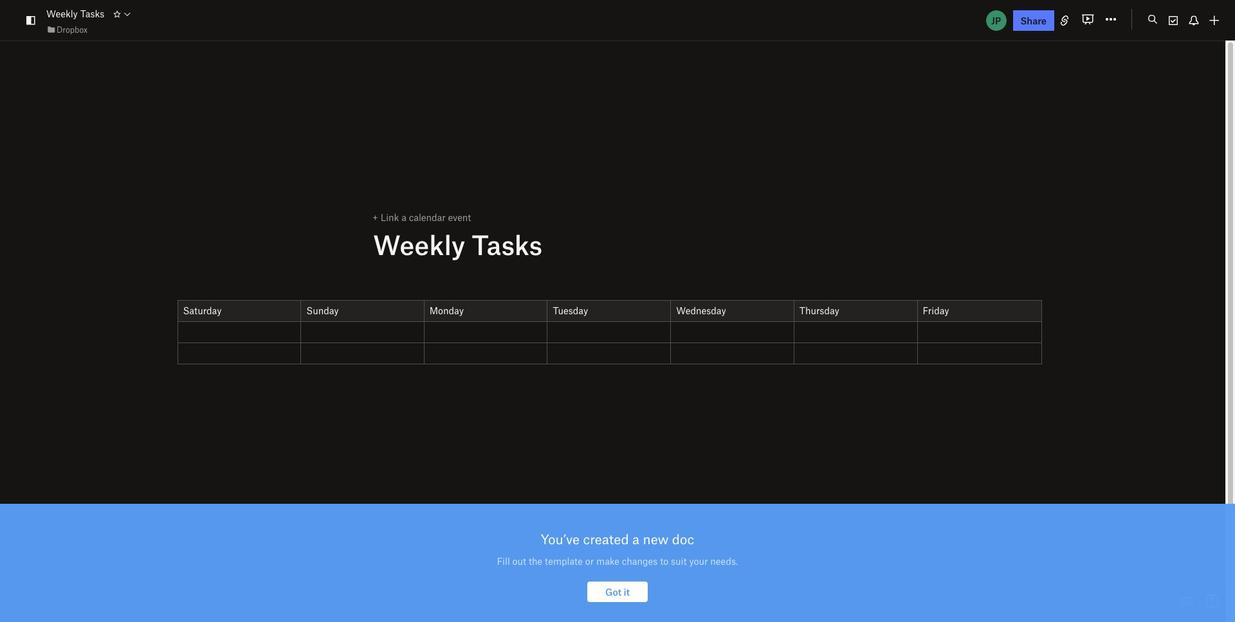 Task type: vqa. For each thing, say whether or not it's contained in the screenshot.
Delete
no



Task type: locate. For each thing, give the bounding box(es) containing it.
0 horizontal spatial weekly
[[46, 8, 78, 20]]

got
[[606, 587, 622, 598]]

0 horizontal spatial tasks
[[80, 8, 104, 20]]

0 vertical spatial a
[[402, 212, 407, 223]]

+ link a calendar event button
[[363, 212, 471, 223]]

event
[[448, 212, 471, 223]]

new
[[643, 531, 669, 548]]

1 vertical spatial weekly tasks
[[373, 228, 543, 260]]

got it button
[[588, 582, 648, 603]]

a
[[402, 212, 407, 223], [633, 531, 640, 548]]

weekly inside weekly tasks link
[[46, 8, 78, 20]]

a right link
[[402, 212, 407, 223]]

weekly tasks up dropbox
[[46, 8, 104, 20]]

a left new
[[633, 531, 640, 548]]

1 vertical spatial tasks
[[472, 228, 543, 260]]

weekly down + link a calendar event dropdown button
[[373, 228, 465, 260]]

1 horizontal spatial tasks
[[472, 228, 543, 260]]

fill
[[497, 556, 510, 567]]

suit
[[671, 556, 687, 567]]

0 horizontal spatial weekly tasks
[[46, 8, 104, 20]]

link
[[381, 212, 399, 223]]

1 horizontal spatial weekly tasks
[[373, 228, 543, 260]]

or
[[585, 556, 594, 567]]

doc
[[672, 531, 695, 548]]

weekly tasks link
[[46, 7, 104, 21]]

your
[[689, 556, 708, 567]]

1 vertical spatial weekly
[[373, 228, 465, 260]]

you've
[[541, 531, 580, 548]]

tasks
[[80, 8, 104, 20], [472, 228, 543, 260]]

a for new
[[633, 531, 640, 548]]

0 horizontal spatial a
[[402, 212, 407, 223]]

weekly
[[46, 8, 78, 20], [373, 228, 465, 260]]

weekly tasks down event
[[373, 228, 543, 260]]

weekly up dropbox link
[[46, 8, 78, 20]]

jp button
[[985, 9, 1008, 32]]

out
[[513, 556, 526, 567]]

dropbox
[[57, 24, 88, 35]]

+
[[373, 212, 378, 223]]

0 vertical spatial weekly
[[46, 8, 78, 20]]

1 vertical spatial a
[[633, 531, 640, 548]]

share button
[[1013, 10, 1055, 31]]

tuesday
[[553, 305, 588, 316]]

wednesday
[[676, 305, 726, 316]]

1 horizontal spatial a
[[633, 531, 640, 548]]

sunday
[[306, 305, 339, 316]]

to
[[660, 556, 669, 567]]

a for calendar
[[402, 212, 407, 223]]

weekly tasks
[[46, 8, 104, 20], [373, 228, 543, 260]]



Task type: describe. For each thing, give the bounding box(es) containing it.
it
[[624, 587, 630, 598]]

make
[[597, 556, 620, 567]]

changes
[[622, 556, 658, 567]]

template
[[545, 556, 583, 567]]

1 horizontal spatial weekly
[[373, 228, 465, 260]]

dropbox link
[[46, 23, 88, 36]]

needs.
[[711, 556, 738, 567]]

+ link a calendar event
[[373, 212, 471, 223]]

share
[[1021, 14, 1047, 26]]

fill out the template or make changes to suit your needs.
[[497, 556, 738, 567]]

created
[[583, 531, 629, 548]]

calendar
[[409, 212, 446, 223]]

the
[[529, 556, 543, 567]]

got it
[[606, 587, 630, 598]]

monday
[[430, 305, 464, 316]]

saturday
[[183, 305, 222, 316]]

jp
[[992, 14, 1001, 26]]

you've created a new doc
[[541, 531, 695, 548]]

0 vertical spatial tasks
[[80, 8, 104, 20]]

0 vertical spatial weekly tasks
[[46, 8, 104, 20]]

thursday
[[800, 305, 840, 316]]

friday
[[923, 305, 950, 316]]



